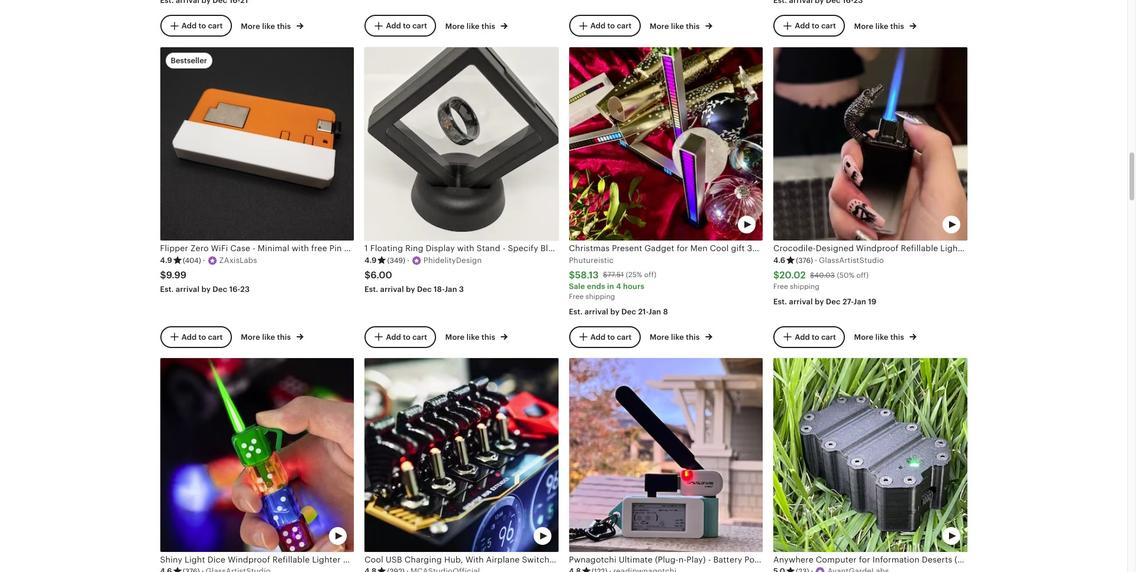 Task type: describe. For each thing, give the bounding box(es) containing it.
off) for 58.13
[[644, 271, 657, 280]]

cool usb charging hub, with airplane switches and app-controlled rgb lights, original & one-of-a-kind design, 6 ports, unique gifts for men image
[[365, 359, 558, 553]]

protection
[[344, 244, 386, 253]]

ultimate
[[619, 556, 653, 565]]

hours
[[623, 282, 645, 291]]

stand
[[477, 244, 501, 253]]

case
[[230, 244, 250, 253]]

pwnagotchi
[[569, 556, 617, 565]]

3 · from the left
[[815, 256, 818, 265]]

floating
[[370, 244, 403, 253]]

(plug-
[[655, 556, 679, 565]]

product video element for anywhere computer for information deserts (a.c.i.d) mini archive apocalypse no internet doomsday device off grid untraceable wifi hotspot image
[[774, 359, 968, 553]]

1
[[365, 244, 368, 253]]

(25%
[[626, 271, 643, 280]]

pwnagotchi ultimate (plug-n-play) - battery powered hacking device and virtual pet
[[569, 556, 906, 565]]

19
[[868, 298, 877, 306]]

$ 20.02 $ 40.03 (50% off) free shipping
[[774, 270, 869, 291]]

4
[[616, 282, 621, 291]]

or
[[565, 244, 573, 253]]

sale
[[569, 282, 585, 291]]

1 floating ring display with stand - specify black or white display
[[365, 244, 630, 253]]

shipping inside $ 58.13 $ 77.51 (25% off) sale ends in 4 hours free shipping
[[586, 293, 615, 301]]

(376)
[[796, 257, 813, 265]]

minimal
[[258, 244, 289, 253]]

2 horizontal spatial -
[[708, 556, 711, 565]]

by inside "$ 9.99 est. arrival by dec 16-23"
[[202, 286, 211, 294]]

2 display from the left
[[601, 244, 630, 253]]

black
[[541, 244, 562, 253]]

$ 9.99 est. arrival by dec 16-23
[[160, 270, 250, 294]]

arrival inside $ 6.00 est. arrival by dec 18-jan 3
[[380, 286, 404, 294]]

hacking
[[782, 556, 815, 565]]

4.6
[[774, 256, 786, 265]]

1 horizontal spatial -
[[503, 244, 506, 253]]

bestseller
[[171, 56, 207, 65]]

23
[[240, 286, 250, 294]]

wifi
[[211, 244, 228, 253]]

powered
[[745, 556, 780, 565]]

pet
[[893, 556, 906, 565]]

$ for 6.00
[[365, 270, 371, 281]]

21-
[[638, 308, 649, 316]]

· for 6.00
[[407, 256, 410, 265]]

battery
[[714, 556, 743, 565]]

flipper zero wifi case - minimal with free pin protection image
[[160, 47, 354, 241]]

6.00
[[371, 270, 392, 281]]

dec left 27-
[[826, 298, 841, 306]]

product video element for christmas present gadget for men cool gift 32 led aluminium music responsive light bar man cave image
[[569, 47, 763, 241]]

2 with from the left
[[457, 244, 475, 253]]

by down $ 20.02 $ 40.03 (50% off) free shipping
[[815, 298, 824, 306]]

pwnagotchi ultimate (plug-n-play) - battery powered hacking device and virtual pet image
[[569, 359, 763, 553]]

4.9 for 9.99
[[160, 256, 172, 265]]

$ for 58.13
[[569, 270, 575, 281]]

ring
[[405, 244, 424, 253]]

arrival inside "$ 9.99 est. arrival by dec 16-23"
[[176, 286, 200, 294]]

shipping inside $ 20.02 $ 40.03 (50% off) free shipping
[[790, 283, 820, 291]]

(50%
[[837, 271, 855, 280]]

est. inside "$ 9.99 est. arrival by dec 16-23"
[[160, 286, 174, 294]]

flipper zero wifi case - minimal with free pin protection
[[160, 244, 386, 253]]

9.99
[[166, 270, 187, 281]]

zero
[[191, 244, 209, 253]]

jan inside $ 6.00 est. arrival by dec 18-jan 3
[[445, 286, 457, 294]]

18-
[[434, 286, 445, 294]]

$ up in
[[603, 271, 608, 280]]

product video element for crocodile-designed windproof refillable lighter two ports lighter cool gadget pocket lighter christmas gift for girl boy women friends gift image
[[774, 47, 968, 241]]

n-
[[679, 556, 687, 565]]



Task type: vqa. For each thing, say whether or not it's contained in the screenshot.
58.13 the "off)"
yes



Task type: locate. For each thing, give the bounding box(es) containing it.
1 horizontal spatial 4.9
[[365, 256, 377, 265]]

2 4.9 from the left
[[365, 256, 377, 265]]

arrival
[[176, 286, 200, 294], [380, 286, 404, 294], [789, 298, 813, 306], [585, 308, 609, 316]]

flipper
[[160, 244, 188, 253]]

off) for 20.02
[[857, 271, 869, 280]]

0 vertical spatial jan
[[445, 286, 457, 294]]

display right ring
[[426, 244, 455, 253]]

$ down flipper
[[160, 270, 166, 281]]

est. down sale
[[569, 308, 583, 316]]

$ inside "$ 9.99 est. arrival by dec 16-23"
[[160, 270, 166, 281]]

$ 58.13 $ 77.51 (25% off) sale ends in 4 hours free shipping
[[569, 270, 657, 301]]

jan left 8
[[649, 308, 661, 316]]

add to cart button
[[160, 15, 232, 37], [365, 15, 436, 37], [569, 15, 641, 37], [774, 15, 845, 37], [160, 327, 232, 348], [365, 327, 436, 348], [569, 327, 641, 348], [774, 327, 845, 348]]

0 horizontal spatial jan
[[445, 286, 457, 294]]

$ for 9.99
[[160, 270, 166, 281]]

1 display from the left
[[426, 244, 455, 253]]

27-
[[843, 298, 854, 306]]

product video element for shiny light dice windproof refillable lighter dice lighter cool gadget pocket lighter christmas gift for girl boy women friends gift 'image'
[[160, 359, 354, 553]]

$ for 20.02
[[774, 270, 780, 281]]

cart
[[208, 21, 223, 30], [413, 21, 427, 30], [617, 21, 632, 30], [822, 21, 836, 30], [208, 333, 223, 342], [413, 333, 427, 342], [617, 333, 632, 342], [822, 333, 836, 342]]

shiny light dice windproof refillable lighter dice lighter cool gadget pocket lighter christmas gift for girl boy women friends gift image
[[160, 359, 354, 553]]

free
[[774, 283, 788, 291], [569, 293, 584, 301]]

free
[[311, 244, 327, 253]]

off) right (25%
[[644, 271, 657, 280]]

- right stand
[[503, 244, 506, 253]]

free inside $ 58.13 $ 77.51 (25% off) sale ends in 4 hours free shipping
[[569, 293, 584, 301]]

christmas present gadget for men cool gift 32 led aluminium music responsive light bar man cave image
[[569, 47, 763, 241]]

-
[[253, 244, 256, 253], [503, 244, 506, 253], [708, 556, 711, 565]]

shipping down 20.02
[[790, 283, 820, 291]]

est. arrival by dec 27-jan 19
[[774, 298, 877, 306]]

dec left 16-
[[213, 286, 227, 294]]

this
[[277, 22, 291, 31], [482, 22, 496, 31], [686, 22, 700, 31], [891, 22, 905, 31], [277, 333, 291, 342], [482, 333, 496, 342], [686, 333, 700, 342], [891, 333, 905, 342]]

off)
[[644, 271, 657, 280], [857, 271, 869, 280]]

1 horizontal spatial off)
[[857, 271, 869, 280]]

by left 16-
[[202, 286, 211, 294]]

dec left 18-
[[417, 286, 432, 294]]

to
[[199, 21, 206, 30], [403, 21, 411, 30], [608, 21, 615, 30], [812, 21, 820, 30], [199, 333, 206, 342], [403, 333, 411, 342], [608, 333, 615, 342], [812, 333, 820, 342]]

jan left 3
[[445, 286, 457, 294]]

with left stand
[[457, 244, 475, 253]]

more like this
[[241, 22, 293, 31], [445, 22, 497, 31], [650, 22, 702, 31], [854, 22, 906, 31], [241, 333, 293, 342], [445, 333, 497, 342], [650, 333, 702, 342], [854, 333, 906, 342]]

$
[[569, 270, 575, 281], [160, 270, 166, 281], [365, 270, 371, 281], [774, 270, 780, 281], [603, 271, 608, 280], [810, 271, 815, 280]]

by inside $ 6.00 est. arrival by dec 18-jan 3
[[406, 286, 415, 294]]

0 horizontal spatial free
[[569, 293, 584, 301]]

add
[[182, 21, 197, 30], [386, 21, 401, 30], [591, 21, 606, 30], [795, 21, 810, 30], [182, 333, 197, 342], [386, 333, 401, 342], [591, 333, 606, 342], [795, 333, 810, 342]]

0 horizontal spatial -
[[253, 244, 256, 253]]

2 horizontal spatial ·
[[815, 256, 818, 265]]

2 off) from the left
[[857, 271, 869, 280]]

free inside $ 20.02 $ 40.03 (50% off) free shipping
[[774, 283, 788, 291]]

$ inside $ 6.00 est. arrival by dec 18-jan 3
[[365, 270, 371, 281]]

in
[[607, 282, 614, 291]]

1 floating ring display with stand - specify black or white display image
[[365, 47, 558, 241]]

16-
[[229, 286, 240, 294]]

with
[[292, 244, 309, 253], [457, 244, 475, 253]]

est. down 6.00
[[365, 286, 378, 294]]

·
[[203, 256, 205, 265], [407, 256, 410, 265], [815, 256, 818, 265]]

dec inside $ 6.00 est. arrival by dec 18-jan 3
[[417, 286, 432, 294]]

shipping
[[790, 283, 820, 291], [586, 293, 615, 301]]

like
[[262, 22, 275, 31], [467, 22, 480, 31], [671, 22, 684, 31], [876, 22, 889, 31], [262, 333, 275, 342], [467, 333, 480, 342], [671, 333, 684, 342], [876, 333, 889, 342]]

2 horizontal spatial jan
[[854, 298, 867, 306]]

0 horizontal spatial shipping
[[586, 293, 615, 301]]

dec left 21-
[[622, 308, 636, 316]]

pin
[[330, 244, 342, 253]]

jan for 20.02
[[854, 298, 867, 306]]

arrival down 6.00
[[380, 286, 404, 294]]

display up 77.51
[[601, 244, 630, 253]]

1 horizontal spatial display
[[601, 244, 630, 253]]

2 · from the left
[[407, 256, 410, 265]]

virtual
[[865, 556, 891, 565]]

shipping down ends
[[586, 293, 615, 301]]

0 horizontal spatial display
[[426, 244, 455, 253]]

1 4.9 from the left
[[160, 256, 172, 265]]

77.51
[[608, 271, 624, 280]]

est. inside $ 6.00 est. arrival by dec 18-jan 3
[[365, 286, 378, 294]]

pwnagotchi ultimate (plug-n-play) - battery powered hacking device and virtual pet link
[[569, 359, 906, 573]]

4.9 for 6.00
[[365, 256, 377, 265]]

1 with from the left
[[292, 244, 309, 253]]

est. down 20.02
[[774, 298, 787, 306]]

· for 9.99
[[203, 256, 205, 265]]

dec
[[213, 286, 227, 294], [417, 286, 432, 294], [826, 298, 841, 306], [622, 308, 636, 316]]

0 horizontal spatial off)
[[644, 271, 657, 280]]

free down sale
[[569, 293, 584, 301]]

device
[[817, 556, 845, 565]]

product video element for cool usb charging hub, with airplane switches and app-controlled rgb lights, original & one-of-a-kind design, 6 ports, unique gifts for men image
[[365, 359, 558, 553]]

- right case
[[253, 244, 256, 253]]

more
[[241, 22, 260, 31], [445, 22, 465, 31], [650, 22, 669, 31], [854, 22, 874, 31], [241, 333, 260, 342], [445, 333, 465, 342], [650, 333, 669, 342], [854, 333, 874, 342]]

8
[[663, 308, 668, 316]]

anywhere computer for information deserts (a.c.i.d) mini archive apocalypse no internet doomsday device off grid untraceable wifi hotspot image
[[774, 359, 968, 553]]

0 horizontal spatial ·
[[203, 256, 205, 265]]

- right play)
[[708, 556, 711, 565]]

4.9 down the 1
[[365, 256, 377, 265]]

0 vertical spatial free
[[774, 283, 788, 291]]

more like this link
[[241, 19, 304, 32], [445, 19, 508, 32], [650, 19, 713, 32], [854, 19, 917, 32], [241, 331, 304, 344], [445, 331, 508, 344], [650, 331, 713, 344], [854, 331, 917, 344]]

1 horizontal spatial ·
[[407, 256, 410, 265]]

3
[[459, 286, 464, 294]]

dec inside "$ 9.99 est. arrival by dec 16-23"
[[213, 286, 227, 294]]

jan for 58.13
[[649, 308, 661, 316]]

by down 4 in the right of the page
[[611, 308, 620, 316]]

arrival down 20.02
[[789, 298, 813, 306]]

58.13
[[575, 270, 599, 281]]

1 horizontal spatial free
[[774, 283, 788, 291]]

· right (404)
[[203, 256, 205, 265]]

1 horizontal spatial with
[[457, 244, 475, 253]]

$ up sale
[[569, 270, 575, 281]]

1 off) from the left
[[644, 271, 657, 280]]

off) inside $ 20.02 $ 40.03 (50% off) free shipping
[[857, 271, 869, 280]]

add to cart
[[182, 21, 223, 30], [386, 21, 427, 30], [591, 21, 632, 30], [795, 21, 836, 30], [182, 333, 223, 342], [386, 333, 427, 342], [591, 333, 632, 342], [795, 333, 836, 342]]

arrival down the 9.99
[[176, 286, 200, 294]]

1 vertical spatial jan
[[854, 298, 867, 306]]

20.02
[[780, 270, 806, 281]]

$ down (376)
[[810, 271, 815, 280]]

1 horizontal spatial shipping
[[790, 283, 820, 291]]

crocodile-designed windproof refillable lighter two ports lighter cool gadget pocket lighter christmas gift for girl boy women friends gift image
[[774, 47, 968, 241]]

4.9
[[160, 256, 172, 265], [365, 256, 377, 265]]

est. arrival by dec 21-jan 8
[[569, 308, 668, 316]]

· right (376)
[[815, 256, 818, 265]]

1 · from the left
[[203, 256, 205, 265]]

jan
[[445, 286, 457, 294], [854, 298, 867, 306], [649, 308, 661, 316]]

est. down the 9.99
[[160, 286, 174, 294]]

1 vertical spatial shipping
[[586, 293, 615, 301]]

off) right the (50%
[[857, 271, 869, 280]]

0 horizontal spatial with
[[292, 244, 309, 253]]

0 vertical spatial shipping
[[790, 283, 820, 291]]

white
[[575, 244, 599, 253]]

by
[[202, 286, 211, 294], [406, 286, 415, 294], [815, 298, 824, 306], [611, 308, 620, 316]]

$ 6.00 est. arrival by dec 18-jan 3
[[365, 270, 464, 294]]

1 horizontal spatial jan
[[649, 308, 661, 316]]

1 vertical spatial free
[[569, 293, 584, 301]]

(349)
[[387, 257, 405, 265]]

with left free on the left top
[[292, 244, 309, 253]]

0 horizontal spatial 4.9
[[160, 256, 172, 265]]

(404)
[[183, 257, 201, 265]]

free down 20.02
[[774, 283, 788, 291]]

ends
[[587, 282, 605, 291]]

2 vertical spatial jan
[[649, 308, 661, 316]]

display
[[426, 244, 455, 253], [601, 244, 630, 253]]

40.03
[[815, 271, 835, 280]]

jan left 19
[[854, 298, 867, 306]]

specify
[[508, 244, 539, 253]]

and
[[847, 556, 862, 565]]

est.
[[160, 286, 174, 294], [365, 286, 378, 294], [774, 298, 787, 306], [569, 308, 583, 316]]

by left 18-
[[406, 286, 415, 294]]

arrival down ends
[[585, 308, 609, 316]]

play)
[[687, 556, 706, 565]]

$ down the 1
[[365, 270, 371, 281]]

4.9 down flipper
[[160, 256, 172, 265]]

· right (349)
[[407, 256, 410, 265]]

$ down "4.6"
[[774, 270, 780, 281]]

off) inside $ 58.13 $ 77.51 (25% off) sale ends in 4 hours free shipping
[[644, 271, 657, 280]]

product video element
[[569, 47, 763, 241], [774, 47, 968, 241], [160, 359, 354, 553], [365, 359, 558, 553], [774, 359, 968, 553]]



